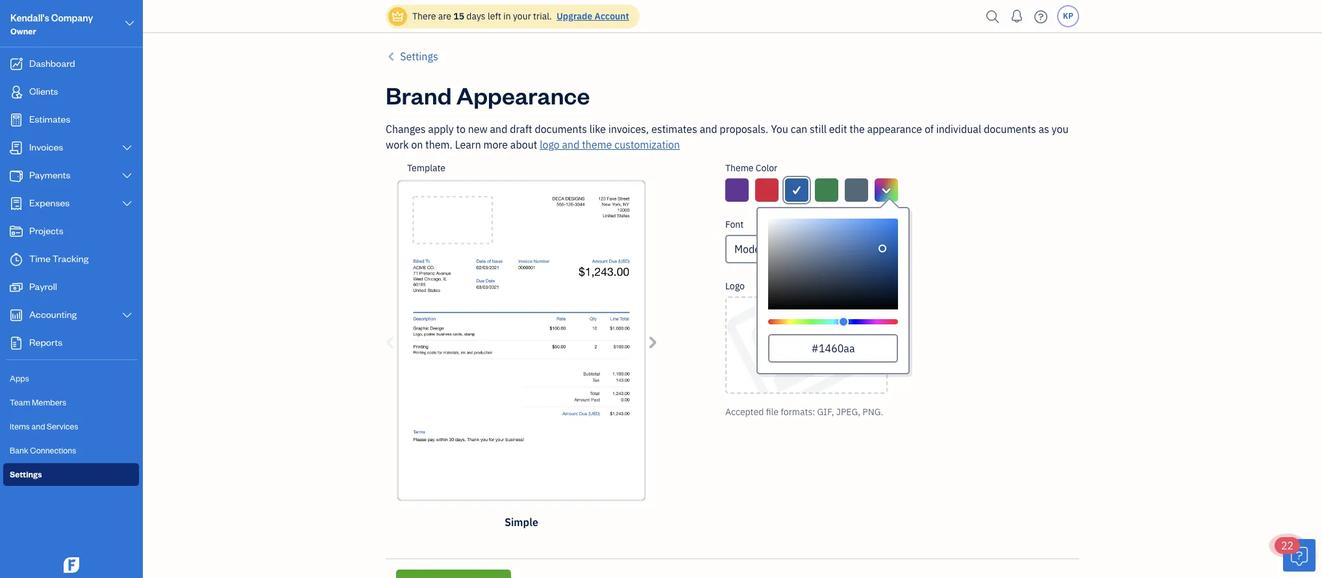 Task type: vqa. For each thing, say whether or not it's contained in the screenshot.
Learn more
no



Task type: locate. For each thing, give the bounding box(es) containing it.
chevron large down image down the payroll link
[[121, 310, 133, 321]]

blue image
[[791, 183, 803, 198]]

0 horizontal spatial settings
[[10, 470, 42, 480]]

to
[[456, 123, 466, 136]]

chevron large down image down estimates link
[[121, 143, 133, 153]]

0 vertical spatial logo
[[540, 138, 560, 151]]

settings right the chevronleft image
[[400, 50, 438, 63]]

jpeg,
[[836, 407, 861, 418]]

time
[[29, 253, 51, 265]]

drag
[[759, 331, 781, 344]]

2 vertical spatial chevron large down image
[[121, 310, 133, 321]]

owner
[[10, 26, 36, 36]]

new
[[468, 123, 488, 136]]

payments link
[[3, 163, 139, 190]]

1 documents from the left
[[535, 123, 587, 136]]

tracking
[[52, 253, 89, 265]]

appearance
[[867, 123, 922, 136]]

and right estimates
[[700, 123, 717, 136]]

1 vertical spatial chevron large down image
[[121, 171, 133, 181]]

money image
[[8, 281, 24, 294]]

logo up a
[[807, 331, 828, 344]]

0 vertical spatial chevron large down image
[[121, 143, 133, 153]]

1 chevron large down image from the top
[[121, 143, 133, 153]]

timer image
[[8, 253, 24, 266]]

0 vertical spatial file
[[825, 347, 840, 360]]

1 vertical spatial your
[[784, 331, 805, 344]]

1 horizontal spatial documents
[[984, 123, 1036, 136]]

edit
[[829, 123, 847, 136]]

chevron large down image
[[124, 16, 136, 31], [121, 199, 133, 209]]

trial.
[[533, 10, 552, 22]]

resource center badge image
[[1283, 540, 1316, 572]]

chevron large down image inside expenses link
[[121, 199, 133, 209]]

chevron large down image
[[121, 143, 133, 153], [121, 171, 133, 181], [121, 310, 133, 321]]

chevron large down image down payments link
[[121, 199, 133, 209]]

documents left like
[[535, 123, 587, 136]]

chevron large down image inside the accounting link
[[121, 310, 133, 321]]

payroll
[[29, 281, 57, 293]]

your right in
[[513, 10, 531, 22]]

clients
[[29, 85, 58, 97]]

Color value field text field
[[768, 335, 898, 363]]

documents left as
[[984, 123, 1036, 136]]

proposals.
[[720, 123, 769, 136]]

a
[[817, 347, 823, 360]]

bank connections link
[[3, 440, 139, 462]]

custom image
[[881, 183, 893, 198]]

payment image
[[8, 170, 24, 183]]

company
[[51, 12, 93, 24]]

1 horizontal spatial settings
[[400, 50, 438, 63]]

connections
[[30, 446, 76, 456]]

invoices link
[[3, 135, 139, 162]]

chevron large down image for payments
[[121, 171, 133, 181]]

time tracking link
[[3, 247, 139, 273]]

15
[[454, 10, 464, 22]]

expense image
[[8, 197, 24, 210]]

time tracking
[[29, 253, 89, 265]]

payroll link
[[3, 275, 139, 301]]

1 vertical spatial logo
[[807, 331, 828, 344]]

chevron large down image right company at the top left
[[124, 16, 136, 31]]

left
[[488, 10, 501, 22]]

2 documents from the left
[[984, 123, 1036, 136]]

changes apply to new and draft documents like invoices, estimates and proposals. you can still edit the appearance of individual documents as you work on them. learn more about
[[386, 123, 1069, 151]]

customization
[[615, 138, 680, 151]]

notifications image
[[1007, 3, 1028, 29]]

items and services
[[10, 422, 78, 432]]

1 horizontal spatial your
[[784, 331, 805, 344]]

0 horizontal spatial documents
[[535, 123, 587, 136]]

1 vertical spatial settings
[[10, 470, 42, 480]]

settings button
[[386, 49, 438, 64]]

settings
[[400, 50, 438, 63], [10, 470, 42, 480]]

your up select
[[784, 331, 805, 344]]

estimates link
[[3, 107, 139, 134]]

team members
[[10, 398, 66, 408]]

chevron large down image inside invoices link
[[121, 143, 133, 153]]

chevron large down image for invoices
[[121, 143, 133, 153]]

0 vertical spatial your
[[513, 10, 531, 22]]

items and services link
[[3, 416, 139, 438]]

projects
[[29, 225, 63, 237]]

and right "items" at the bottom left
[[31, 422, 45, 432]]

2 chevron large down image from the top
[[121, 171, 133, 181]]

your inside the drag your logo here , or select a file
[[784, 331, 805, 344]]

logo and theme customization link
[[540, 138, 680, 151]]

3 chevron large down image from the top
[[121, 310, 133, 321]]

1 horizontal spatial logo
[[807, 331, 828, 344]]

settings inside settings link
[[10, 470, 42, 480]]

file right a
[[825, 347, 840, 360]]

file left formats:
[[766, 407, 779, 418]]

and inside the items and services link
[[31, 422, 45, 432]]

0 vertical spatial settings
[[400, 50, 438, 63]]

theme
[[726, 162, 754, 174]]

logo
[[726, 281, 745, 292]]

kp button
[[1057, 5, 1080, 27]]

you
[[1052, 123, 1069, 136]]

accepted
[[726, 407, 764, 418]]

,
[[851, 331, 854, 344]]

expenses
[[29, 197, 70, 209]]

settings inside settings button
[[400, 50, 438, 63]]

modern
[[735, 243, 770, 256]]

next image
[[644, 334, 661, 351]]

1 vertical spatial chevron large down image
[[121, 199, 133, 209]]

22 button
[[1275, 538, 1316, 572]]

kendall's
[[10, 12, 49, 24]]

chevron large down image down invoices link
[[121, 171, 133, 181]]

invoices,
[[609, 123, 649, 136]]

you
[[771, 123, 788, 136]]

0 horizontal spatial file
[[766, 407, 779, 418]]

font
[[726, 219, 744, 231]]

and
[[490, 123, 508, 136], [700, 123, 717, 136], [562, 138, 580, 151], [31, 422, 45, 432]]

logo right about
[[540, 138, 560, 151]]

1 horizontal spatial file
[[825, 347, 840, 360]]

settings link
[[3, 464, 139, 487]]

search image
[[983, 7, 1004, 26]]

more
[[484, 138, 508, 151]]

here
[[830, 331, 851, 344]]

team
[[10, 398, 30, 408]]

estimates
[[652, 123, 698, 136]]

crown image
[[391, 9, 405, 23]]

your
[[513, 10, 531, 22], [784, 331, 805, 344]]

invoice image
[[8, 142, 24, 155]]

gif,
[[818, 407, 834, 418]]

settings down bank
[[10, 470, 42, 480]]

or
[[773, 347, 783, 360]]

upgrade account link
[[554, 10, 629, 22]]

22
[[1282, 540, 1294, 553]]

as
[[1039, 123, 1049, 136]]



Task type: describe. For each thing, give the bounding box(es) containing it.
theme
[[582, 138, 612, 151]]

select
[[786, 347, 814, 360]]

0 horizontal spatial your
[[513, 10, 531, 22]]

payments
[[29, 169, 70, 181]]

file inside the drag your logo here , or select a file
[[825, 347, 840, 360]]

logo and theme customization
[[540, 138, 680, 151]]

items
[[10, 422, 30, 432]]

logo inside the drag your logo here , or select a file
[[807, 331, 828, 344]]

accepted file formats: gif, jpeg, png.
[[726, 407, 884, 418]]

on
[[411, 138, 423, 151]]

team members link
[[3, 392, 139, 414]]

and left theme
[[562, 138, 580, 151]]

like
[[590, 123, 606, 136]]

chart image
[[8, 309, 24, 322]]

reports link
[[3, 331, 139, 357]]

are
[[438, 10, 451, 22]]

apps
[[10, 373, 29, 384]]

draft
[[510, 123, 532, 136]]

client image
[[8, 86, 24, 99]]

saturation: 88. brightness: 67. image
[[879, 245, 887, 253]]

1 vertical spatial file
[[766, 407, 779, 418]]

invoices
[[29, 141, 63, 153]]

dashboard link
[[3, 51, 139, 78]]

them.
[[425, 138, 453, 151]]

services
[[47, 422, 78, 432]]

formats:
[[781, 407, 815, 418]]

expenses link
[[3, 191, 139, 218]]

go to help image
[[1031, 7, 1052, 26]]

about
[[510, 138, 537, 151]]

simple
[[505, 516, 538, 529]]

previous image
[[383, 334, 399, 351]]

apps link
[[3, 368, 139, 390]]

theme color
[[726, 162, 778, 174]]

of
[[925, 123, 934, 136]]

png.
[[863, 407, 884, 418]]

dashboard image
[[8, 58, 24, 71]]

color
[[756, 162, 778, 174]]

0 vertical spatial chevron large down image
[[124, 16, 136, 31]]

estimate image
[[8, 114, 24, 127]]

accounting link
[[3, 303, 139, 329]]

chevron large down image for accounting
[[121, 310, 133, 321]]

project image
[[8, 225, 24, 238]]

members
[[32, 398, 66, 408]]

account
[[595, 10, 629, 22]]

freshbooks image
[[61, 558, 82, 574]]

bank connections
[[10, 446, 76, 456]]

changes
[[386, 123, 426, 136]]

estimates
[[29, 113, 70, 125]]

reports
[[29, 336, 63, 349]]

brand
[[386, 80, 452, 110]]

days
[[467, 10, 486, 22]]

main element
[[0, 0, 175, 579]]

upgrade
[[557, 10, 593, 22]]

chevronleft image
[[386, 49, 398, 64]]

0 horizontal spatial logo
[[540, 138, 560, 151]]

kendall's company owner
[[10, 12, 93, 36]]

individual
[[936, 123, 982, 136]]

apply
[[428, 123, 454, 136]]

appearance
[[456, 80, 590, 110]]

the
[[850, 123, 865, 136]]

learn
[[455, 138, 481, 151]]

Font field
[[726, 235, 901, 264]]

saturation and brightness selector. use up, down, left and right arrow keys to select. application
[[768, 219, 898, 310]]

kp
[[1063, 11, 1074, 21]]

dashboard
[[29, 57, 75, 70]]

there
[[412, 10, 436, 22]]

brand appearance
[[386, 80, 590, 110]]

accounting
[[29, 309, 77, 321]]

template
[[407, 162, 446, 174]]

still
[[810, 123, 827, 136]]

can
[[791, 123, 808, 136]]

and up more
[[490, 123, 508, 136]]

there are 15 days left in your trial. upgrade account
[[412, 10, 629, 22]]

report image
[[8, 337, 24, 350]]

clients link
[[3, 79, 139, 106]]

bank
[[10, 446, 28, 456]]



